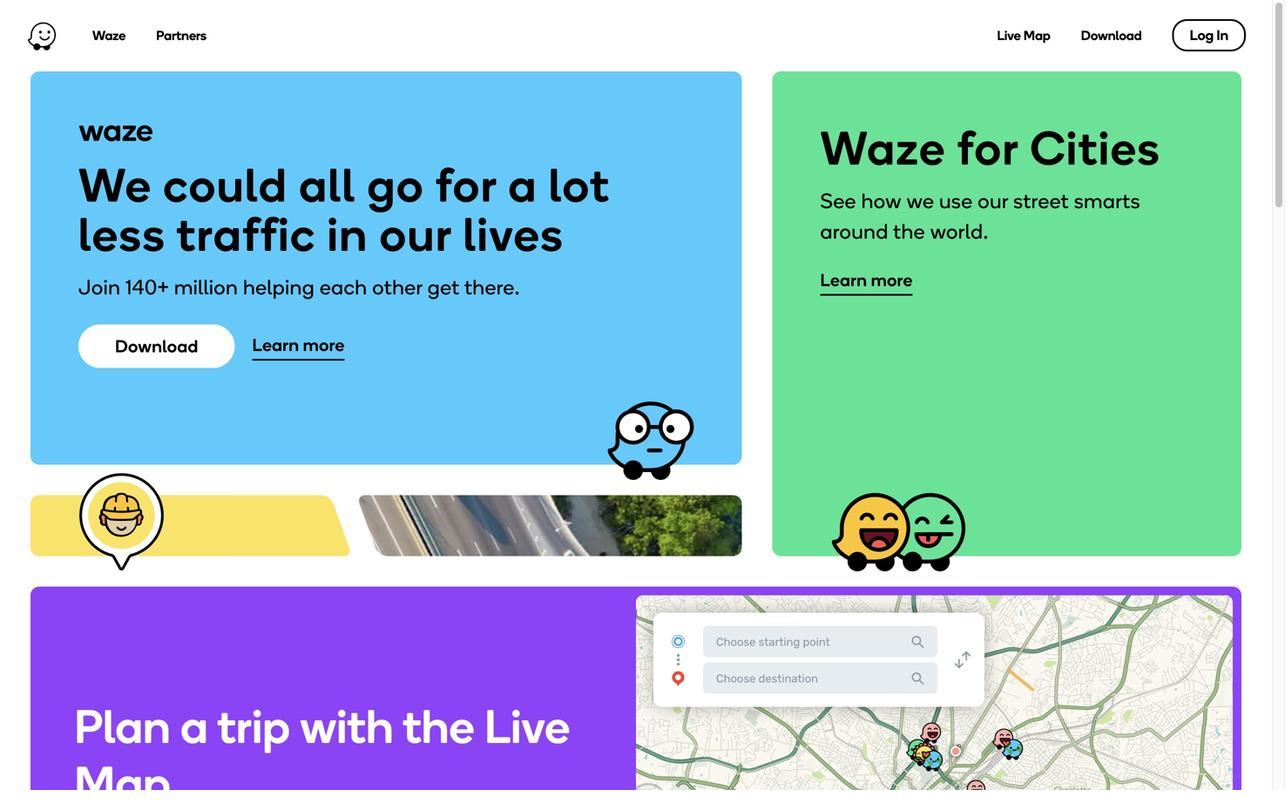 Task type: locate. For each thing, give the bounding box(es) containing it.
our inside see how we use our street smarts around the world.
[[978, 188, 1008, 214]]

1 vertical spatial learn
[[252, 335, 299, 355]]

for up use
[[957, 120, 1019, 176]]

1 horizontal spatial learn more link
[[820, 269, 913, 294]]

log in
[[1190, 27, 1229, 44]]

for
[[957, 120, 1019, 176], [436, 157, 497, 213]]

partners
[[156, 28, 207, 44]]

1 horizontal spatial our
[[978, 188, 1008, 214]]

0 horizontal spatial more
[[303, 335, 345, 355]]

0 vertical spatial learn
[[820, 269, 867, 290]]

1 vertical spatial learn more link
[[252, 334, 345, 359]]

140+
[[126, 275, 169, 300]]

learn
[[820, 269, 867, 290], [252, 335, 299, 355]]

our right use
[[978, 188, 1008, 214]]

traffic
[[177, 206, 316, 263]]

waze up how
[[820, 120, 946, 176]]

in
[[327, 206, 368, 263]]

live
[[997, 28, 1021, 44], [484, 699, 570, 755]]

waze right home icon at the top of page
[[92, 28, 126, 44]]

waze
[[92, 28, 126, 44], [820, 120, 946, 176]]

1 vertical spatial a
[[180, 699, 208, 755]]

0 horizontal spatial learn
[[252, 335, 299, 355]]

0 vertical spatial download
[[1081, 28, 1142, 44]]

more down the each on the left top
[[303, 335, 345, 355]]

for right go at top left
[[436, 157, 497, 213]]

we
[[78, 157, 152, 213]]

download inside "link"
[[115, 336, 198, 357]]

0 horizontal spatial our
[[380, 206, 452, 263]]

lot
[[549, 157, 610, 213]]

download link
[[1081, 28, 1142, 44], [78, 325, 235, 368]]

0 horizontal spatial live
[[484, 699, 570, 755]]

learn more link
[[820, 269, 913, 294], [252, 334, 345, 359]]

1 vertical spatial download
[[115, 336, 198, 357]]

helping
[[243, 275, 315, 300]]

0 horizontal spatial map
[[74, 755, 171, 790]]

around
[[820, 219, 888, 244]]

1 horizontal spatial download
[[1081, 28, 1142, 44]]

1 horizontal spatial waze
[[820, 120, 946, 176]]

partners link
[[156, 28, 207, 44]]

0 vertical spatial learn more
[[820, 269, 913, 290]]

0 horizontal spatial download
[[115, 336, 198, 357]]

more
[[871, 269, 913, 290], [303, 335, 345, 355]]

0 vertical spatial waze
[[92, 28, 126, 44]]

log
[[1190, 27, 1214, 44]]

1 horizontal spatial the
[[893, 219, 925, 244]]

learn more link down join 140+ million helping each other get there. at the top of page
[[252, 334, 345, 359]]

0 horizontal spatial learn more link
[[252, 334, 345, 359]]

live inside plan a trip with the live map
[[484, 699, 570, 755]]

learn more
[[820, 269, 913, 290], [252, 335, 345, 355]]

0 vertical spatial a
[[508, 157, 538, 213]]

download
[[1081, 28, 1142, 44], [115, 336, 198, 357]]

there.
[[464, 275, 520, 300]]

1 vertical spatial map
[[74, 755, 171, 790]]

our up other
[[380, 206, 452, 263]]

0 vertical spatial the
[[893, 219, 925, 244]]

a left trip
[[180, 699, 208, 755]]

plan a trip with the live map
[[74, 699, 570, 790]]

other
[[372, 275, 423, 300]]

plan
[[74, 699, 171, 755]]

0 horizontal spatial learn more
[[252, 335, 345, 355]]

0 vertical spatial map
[[1024, 28, 1051, 44]]

1 vertical spatial live
[[484, 699, 570, 755]]

0 vertical spatial learn more link
[[820, 269, 913, 294]]

trip
[[217, 699, 290, 755]]

1 horizontal spatial for
[[957, 120, 1019, 176]]

1 vertical spatial waze
[[820, 120, 946, 176]]

1 vertical spatial the
[[403, 699, 475, 755]]

map inside plan a trip with the live map
[[74, 755, 171, 790]]

waze for waze link
[[92, 28, 126, 44]]

a
[[508, 157, 538, 213], [180, 699, 208, 755]]

learn down 'helping'
[[252, 335, 299, 355]]

1 horizontal spatial more
[[871, 269, 913, 290]]

join 140+ million helping each other get there.
[[78, 275, 520, 300]]

a left "lot"
[[508, 157, 538, 213]]

more down around
[[871, 269, 913, 290]]

get
[[428, 275, 460, 300]]

the
[[893, 219, 925, 244], [403, 699, 475, 755]]

learn more link down around
[[820, 269, 913, 294]]

1 vertical spatial learn more
[[252, 335, 345, 355]]

million
[[174, 275, 238, 300]]

0 horizontal spatial waze
[[92, 28, 126, 44]]

1 horizontal spatial a
[[508, 157, 538, 213]]

we
[[907, 188, 934, 214]]

learn more down around
[[820, 269, 913, 290]]

in
[[1217, 27, 1229, 44]]

0 vertical spatial download link
[[1081, 28, 1142, 44]]

0 horizontal spatial a
[[180, 699, 208, 755]]

1 vertical spatial download link
[[78, 325, 235, 368]]

our
[[978, 188, 1008, 214], [380, 206, 452, 263]]

download for right download "link"
[[1081, 28, 1142, 44]]

use
[[939, 188, 973, 214]]

map
[[1024, 28, 1051, 44], [74, 755, 171, 790]]

cities
[[1030, 120, 1161, 176]]

the inside plan a trip with the live map
[[403, 699, 475, 755]]

with
[[300, 699, 394, 755]]

0 horizontal spatial for
[[436, 157, 497, 213]]

all
[[299, 157, 356, 213]]

0 horizontal spatial the
[[403, 699, 475, 755]]

learn down around
[[820, 269, 867, 290]]

go
[[367, 157, 424, 213]]

see
[[820, 188, 856, 214]]

0 vertical spatial live
[[997, 28, 1021, 44]]

learn more down join 140+ million helping each other get there. at the top of page
[[252, 335, 345, 355]]

0 vertical spatial more
[[871, 269, 913, 290]]



Task type: vqa. For each thing, say whether or not it's contained in the screenshot.
the Navigation & Live Traffic
no



Task type: describe. For each thing, give the bounding box(es) containing it.
live map link
[[997, 28, 1051, 44]]

a inside plan a trip with the live map
[[180, 699, 208, 755]]

waze for waze for cities
[[820, 120, 946, 176]]

log in link
[[1172, 19, 1246, 51]]

join
[[78, 275, 120, 300]]

waze link
[[92, 28, 126, 44]]

home image
[[26, 22, 58, 51]]

0 horizontal spatial download link
[[78, 325, 235, 368]]

less
[[78, 206, 166, 263]]

each
[[320, 275, 367, 300]]

a inside we could all go for a lot less traffic in our lives
[[508, 157, 538, 213]]

1 vertical spatial more
[[303, 335, 345, 355]]

download for left download "link"
[[115, 336, 198, 357]]

live map
[[997, 28, 1051, 44]]

lives
[[463, 206, 564, 263]]

1 horizontal spatial download link
[[1081, 28, 1142, 44]]

1 horizontal spatial live
[[997, 28, 1021, 44]]

our inside we could all go for a lot less traffic in our lives
[[380, 206, 452, 263]]

how
[[861, 188, 902, 214]]

we could all go for a lot less traffic in our lives
[[78, 157, 610, 263]]

world.
[[930, 219, 989, 244]]

see how we use our street smarts around the world.
[[820, 188, 1140, 244]]

the inside see how we use our street smarts around the world.
[[893, 219, 925, 244]]

street
[[1013, 188, 1069, 214]]

smarts
[[1074, 188, 1140, 214]]

1 horizontal spatial map
[[1024, 28, 1051, 44]]

could
[[163, 157, 288, 213]]

1 horizontal spatial learn more
[[820, 269, 913, 290]]

waze for cities
[[820, 120, 1161, 176]]

1 horizontal spatial learn
[[820, 269, 867, 290]]

for inside we could all go for a lot less traffic in our lives
[[436, 157, 497, 213]]



